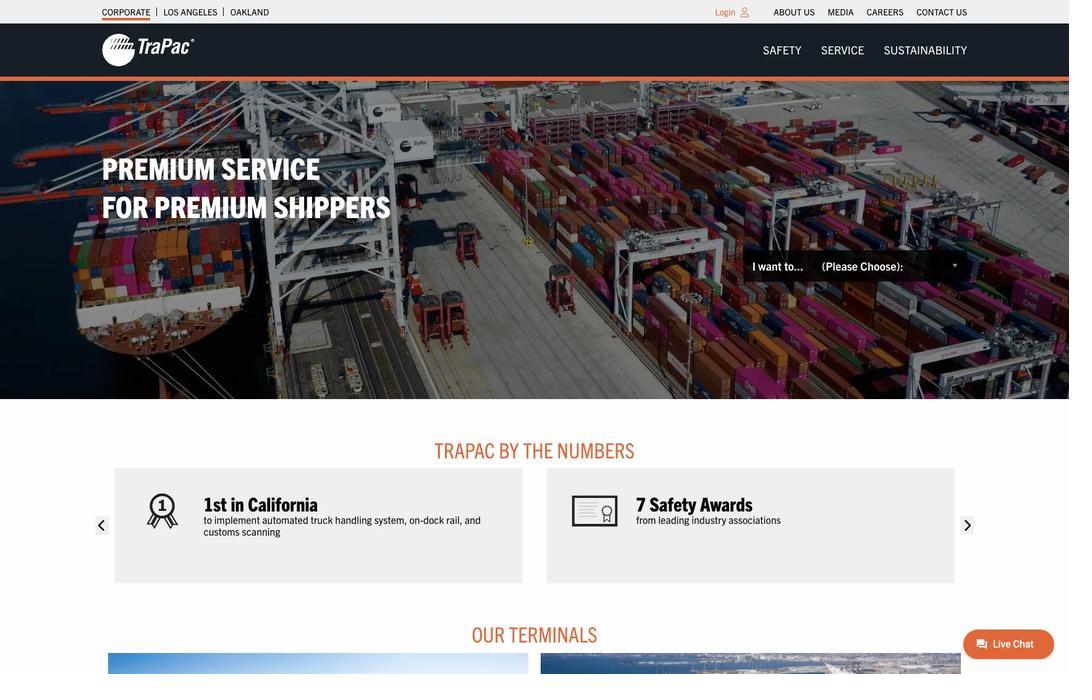 Task type: vqa. For each thing, say whether or not it's contained in the screenshot.
Jul
no



Task type: describe. For each thing, give the bounding box(es) containing it.
service inside premium service for premium shippers
[[221, 148, 320, 186]]

us for contact us
[[956, 6, 967, 17]]

7 safety awards from leading industry associations
[[637, 491, 781, 526]]

corporate
[[102, 6, 150, 17]]

about
[[774, 6, 802, 17]]

i want to...
[[752, 259, 803, 273]]

safety link
[[753, 38, 811, 63]]

in
[[231, 491, 244, 515]]

associations
[[729, 513, 781, 526]]

los
[[163, 6, 179, 17]]

from
[[637, 513, 656, 526]]

awards
[[701, 491, 753, 515]]

handling
[[335, 513, 372, 526]]

solid image
[[95, 517, 109, 535]]

i
[[752, 259, 756, 273]]

industry
[[692, 513, 727, 526]]

angeles
[[181, 6, 217, 17]]

los angeles link
[[163, 3, 217, 20]]

oakland link
[[230, 3, 269, 20]]

7
[[637, 491, 646, 515]]

corporate image
[[102, 33, 195, 67]]

to
[[204, 513, 212, 526]]

contact us link
[[917, 3, 967, 20]]

trapac
[[434, 436, 495, 463]]

rail,
[[447, 513, 463, 526]]

and
[[465, 513, 481, 526]]

shippers
[[274, 187, 391, 225]]

us for about us
[[804, 6, 815, 17]]

oakland
[[230, 6, 269, 17]]

sustainability link
[[874, 38, 977, 63]]

to...
[[784, 259, 803, 273]]

for
[[102, 187, 148, 225]]

about us
[[774, 6, 815, 17]]

by
[[499, 436, 519, 463]]

menu bar containing safety
[[753, 38, 977, 63]]

1st in california to implement automated truck handling system, on-dock rail, and customs scanning
[[204, 491, 481, 538]]

leading
[[659, 513, 690, 526]]

want
[[758, 259, 782, 273]]

corporate link
[[102, 3, 150, 20]]

california
[[248, 491, 318, 515]]

0 vertical spatial service
[[821, 43, 864, 57]]



Task type: locate. For each thing, give the bounding box(es) containing it.
1 us from the left
[[804, 6, 815, 17]]

media
[[828, 6, 854, 17]]

the
[[523, 436, 553, 463]]

1 horizontal spatial safety
[[763, 43, 802, 57]]

us right contact
[[956, 6, 967, 17]]

careers
[[867, 6, 904, 17]]

us
[[804, 6, 815, 17], [956, 6, 967, 17]]

0 horizontal spatial service
[[221, 148, 320, 186]]

careers link
[[867, 3, 904, 20]]

service link
[[811, 38, 874, 63]]

1 horizontal spatial service
[[821, 43, 864, 57]]

menu bar down careers
[[753, 38, 977, 63]]

main content containing trapac by the numbers
[[90, 436, 980, 674]]

1 horizontal spatial us
[[956, 6, 967, 17]]

0 vertical spatial menu bar
[[767, 3, 974, 20]]

safety inside 7 safety awards from leading industry associations
[[650, 491, 697, 515]]

scanning
[[242, 525, 281, 538]]

0 vertical spatial premium
[[102, 148, 215, 186]]

solid image
[[960, 517, 974, 535]]

on-
[[410, 513, 424, 526]]

safety down about
[[763, 43, 802, 57]]

premium service for premium shippers
[[102, 148, 391, 225]]

1 vertical spatial service
[[221, 148, 320, 186]]

us right about
[[804, 6, 815, 17]]

2 us from the left
[[956, 6, 967, 17]]

system,
[[375, 513, 407, 526]]

automated
[[263, 513, 309, 526]]

truck
[[311, 513, 333, 526]]

login
[[715, 6, 735, 17]]

service
[[821, 43, 864, 57], [221, 148, 320, 186]]

login link
[[715, 6, 735, 17]]

our
[[472, 621, 505, 647]]

implement
[[215, 513, 260, 526]]

los angeles
[[163, 6, 217, 17]]

trapac by the numbers
[[434, 436, 635, 463]]

premium
[[102, 148, 215, 186], [154, 187, 268, 225]]

dock
[[424, 513, 444, 526]]

our terminals
[[472, 621, 597, 647]]

light image
[[740, 7, 749, 17]]

sustainability
[[884, 43, 967, 57]]

main content
[[90, 436, 980, 674]]

1 vertical spatial premium
[[154, 187, 268, 225]]

menu bar up service link
[[767, 3, 974, 20]]

about us link
[[774, 3, 815, 20]]

terminals
[[509, 621, 597, 647]]

contact
[[917, 6, 954, 17]]

1st
[[204, 491, 227, 515]]

menu bar
[[767, 3, 974, 20], [753, 38, 977, 63]]

0 horizontal spatial us
[[804, 6, 815, 17]]

1 vertical spatial safety
[[650, 491, 697, 515]]

safety
[[763, 43, 802, 57], [650, 491, 697, 515]]

0 vertical spatial safety
[[763, 43, 802, 57]]

1 vertical spatial menu bar
[[753, 38, 977, 63]]

safety right 7
[[650, 491, 697, 515]]

menu bar containing about us
[[767, 3, 974, 20]]

0 horizontal spatial safety
[[650, 491, 697, 515]]

customs
[[204, 525, 240, 538]]

contact us
[[917, 6, 967, 17]]

media link
[[828, 3, 854, 20]]

numbers
[[557, 436, 635, 463]]



